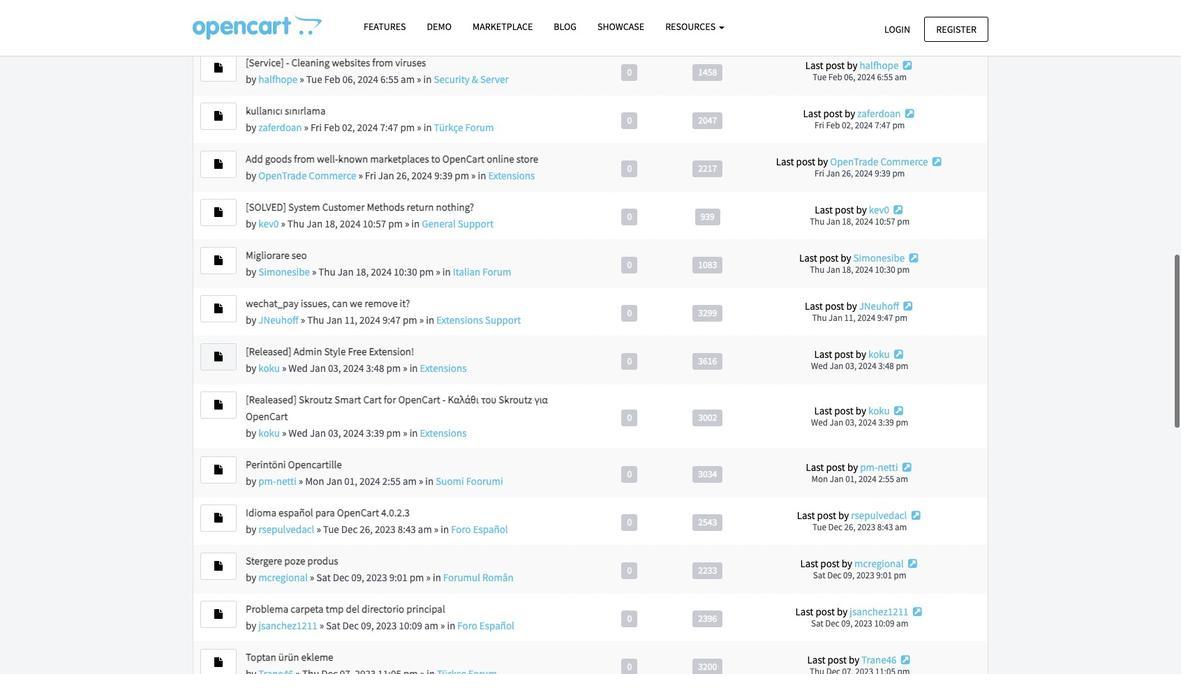 Task type: describe. For each thing, give the bounding box(es) containing it.
2024 up last post by kev0
[[855, 168, 873, 180]]

2024 inside migliorare seo by simonesibe » thu jan 18, 2024 10:30 pm » in italian forum
[[371, 265, 392, 279]]

wed inside paulfeakins wed feb 14, 2024 7:26 pm
[[811, 23, 828, 35]]

mon jan 01, 2024 2:55 am
[[812, 474, 908, 486]]

2023 up last post by mcregional
[[858, 522, 876, 534]]

[service] - cleaning websites from viruses by halfhope » tue feb 06, 2024 6:55 am » in security & server
[[246, 56, 509, 86]]

2047
[[698, 114, 717, 126]]

14, inside paulfeakins wed feb 14, 2024 7:26 pm
[[846, 23, 857, 35]]

» down the known
[[358, 169, 363, 182]]

kullanıcı sınırlama by zaferdoan » fri feb 02, 2024 7:47 pm » in türkçe forum
[[246, 104, 494, 134]]

» down '[solved]'
[[281, 217, 285, 231]]

pm right last post by kev0
[[897, 216, 910, 228]]

forum for türkçe forum
[[465, 121, 494, 134]]

post for [service] - cleaning websites from viruses by halfhope » tue feb 06, 2024 6:55 am » in security & server
[[826, 59, 845, 72]]

26, inside add goods from well-known marketplaces to opencart online store by opentrade commerce » fri jan 26, 2024 9:39 pm » in extensions
[[396, 169, 409, 182]]

1 horizontal spatial 3:39
[[879, 417, 894, 429]]

from inside [service] - cleaning websites from viruses by halfhope » tue feb 06, 2024 6:55 am » in security & server
[[372, 56, 393, 69]]

issues,
[[301, 297, 330, 310]]

1 horizontal spatial 10:57
[[875, 216, 896, 228]]

10 file image from the top
[[212, 610, 225, 619]]

1 horizontal spatial 7:47
[[875, 120, 891, 131]]

3 file image from the top
[[212, 159, 225, 169]]

jan down thu jan 11, 2024 9:47 pm
[[830, 361, 844, 372]]

2024 inside wechat_pay issues, can we remove it? by jneuhoff » thu jan 11, 2024 9:47 pm » in extensions support
[[360, 314, 381, 327]]

suomi
[[436, 475, 464, 488]]

2024 inside [service] - cleaning websites from viruses by halfhope » tue feb 06, 2024 6:55 am » in security & server
[[358, 73, 378, 86]]

perintöni opencartille by pm-netti » mon jan 01, 2024 2:55 am » in suomi foorumi
[[246, 458, 503, 488]]

» left türkçe
[[417, 121, 422, 134]]

26, up last post by kev0
[[842, 168, 853, 180]]

jneuhoff link for by
[[259, 314, 299, 327]]

go to last post image for foro
[[911, 607, 924, 617]]

7:26 inside vape liquid uk - www.vapeliquiduk.com by paulfeakins » wed feb 14, 2024 7:26 pm » in live shops
[[395, 25, 413, 38]]

by inside '[released] admin style free extension! by koku » wed jan 03, 2024 3:48 pm » in extensions'
[[246, 362, 256, 375]]

fri up last post by opentrade commerce
[[815, 120, 825, 131]]

11, inside wechat_pay issues, can we remove it? by jneuhoff » thu jan 11, 2024 9:47 pm » in extensions support
[[345, 314, 358, 327]]

jan up last post by kev0
[[826, 168, 840, 180]]

2023 inside idioma español para opencart 4.0.2.3 by rsepulvedacl » tue dec 26, 2023 8:43 am » in foro español
[[375, 523, 396, 536]]

thu down thu jan 18, 2024 10:30 pm
[[812, 312, 827, 324]]

in inside [solved] system customer methods return nothing? by kev0 » thu jan 18, 2024 10:57 pm » in general support
[[412, 217, 420, 231]]

español
[[279, 506, 313, 520]]

2024 inside kullanici sinirlama by zaferdoan » fri feb 02, 2024 7:47 pm » in türkçe forum
[[357, 121, 378, 134]]

feb inside [service] - cleaning websites from viruses by halfhope » tue feb 06, 2024 6:55 am » in security & server
[[324, 73, 340, 86]]

1 horizontal spatial 06,
[[844, 71, 856, 83]]

kev0 inside [solved] system customer methods return nothing? by kev0 » thu jan 18, 2024 10:57 pm » in general support
[[259, 217, 279, 231]]

go to last post image for last post by mcregional
[[906, 559, 920, 569]]

last for idioma español para opencart 4.0.2.3 by rsepulvedacl » tue dec 26, 2023 8:43 am » in foro español
[[797, 509, 815, 523]]

jneuhoff link for last post by
[[859, 300, 899, 313]]

blog
[[554, 20, 577, 33]]

1 horizontal spatial 9:01
[[877, 570, 892, 582]]

pm down fri feb 02, 2024 7:47 pm
[[893, 168, 905, 180]]

customer
[[322, 200, 365, 214]]

2024 down thu jan 18, 2024 10:30 pm
[[858, 312, 876, 324]]

forum for italian forum
[[483, 265, 511, 279]]

store
[[516, 152, 538, 166]]

» down sınırlama
[[304, 121, 309, 134]]

paulfeakins inside paulfeakins wed feb 14, 2024 7:26 pm
[[854, 11, 905, 24]]

» down 'uk'
[[311, 25, 316, 38]]

to
[[431, 152, 440, 166]]

» down viruses
[[417, 73, 421, 86]]

thu jan 11, 2024 9:47 pm
[[812, 312, 908, 324]]

thu inside migliorare seo by simonesibe » thu jan 18, 2024 10:30 pm » in italian forum
[[319, 265, 336, 279]]

pm inside wechat_pay issues, can we remove it? by jneuhoff » thu jan 11, 2024 9:47 pm » in extensions support
[[403, 314, 417, 327]]

last for perintöni opencartille by pm-netti » mon jan 01, 2024 2:55 am » in suomi foorumi
[[806, 461, 824, 474]]

[service] - cleaning websites from viruses link
[[246, 56, 426, 69]]

trane46
[[862, 654, 897, 667]]

0 vertical spatial commerce
[[881, 155, 928, 168]]

2024 inside the perintöni opencartille by pm-netti » mon jan 01, 2024 2:55 am » in suomi foorumi
[[360, 475, 380, 488]]

opencart inside idioma español para opencart 4.0.2.3 by rsepulvedacl » tue dec 26, 2023 8:43 am » in foro español
[[337, 506, 379, 520]]

marketplaces
[[370, 152, 429, 166]]

opentrade inside add goods from well-known marketplaces to opencart online store by opentrade commerce » fri jan 26, 2024 9:39 pm » in extensions
[[259, 169, 307, 182]]

wed inside [realeased] skroutz smart cart for opencart - καλάθι του skroutz για opencart by koku » wed jan 03, 2024 3:39 pm » in extensions
[[289, 427, 308, 440]]

file image for migliorare seo
[[212, 256, 225, 265]]

1 horizontal spatial 9:47
[[878, 312, 893, 324]]

return
[[407, 200, 434, 214]]

pm up wed jan 03, 2024 3:48 pm
[[895, 312, 908, 324]]

italian forum link
[[453, 265, 511, 279]]

türkçe
[[434, 121, 463, 134]]

go to last post image for last post by opentrade commerce
[[930, 157, 944, 167]]

demo
[[427, 20, 452, 33]]

[realeased] skroutz smart cart for opencart - καλάθι του skroutz για opencart link
[[246, 393, 548, 423]]

last for [service] - cleaning websites from viruses by halfhope » tue feb 06, 2024 6:55 am » in security & server
[[806, 59, 824, 72]]

0 for wechat_pay issues, can we remove it? by jneuhoff » thu jan 11, 2024 9:47 pm » in extensions support
[[627, 307, 632, 319]]

român
[[482, 571, 514, 585]]

4.0.2.3
[[381, 506, 410, 520]]

0 for add goods from well-known marketplaces to opencart online store by opentrade commerce » fri jan 26, 2024 9:39 pm » in extensions
[[627, 162, 632, 174]]

2 file image from the top
[[212, 111, 225, 121]]

1 horizontal spatial 3:48
[[879, 361, 894, 372]]

it?
[[400, 297, 410, 310]]

jan up last post by pm-netti
[[830, 417, 844, 429]]

post for migliorare seo by simonesibe » thu jan 18, 2024 10:30 pm » in italian forum
[[820, 252, 839, 265]]

11 file image from the top
[[212, 658, 225, 668]]

halfhope link for by
[[259, 73, 298, 86]]

2024 inside [realeased] skroutz smart cart for opencart - καλάθι του skroutz για opencart by koku » wed jan 03, 2024 3:39 pm » in extensions
[[343, 427, 364, 440]]

by down thu jan 18, 2024 10:57 pm
[[841, 252, 852, 265]]

1 horizontal spatial 11,
[[845, 312, 856, 324]]

» left suomi
[[419, 475, 423, 488]]

1 horizontal spatial 01,
[[846, 474, 857, 486]]

opencartille
[[288, 458, 342, 471]]

post for stergere poze produs by mcregional » sat dec 09, 2023 9:01 pm » in forumul român
[[821, 557, 840, 571]]

1 horizontal spatial 2:55
[[879, 474, 894, 486]]

09, up last post by trane46
[[842, 618, 853, 630]]

last for [realeased] skroutz smart cart for opencart - καλάθι του skroutz για opencart by koku » wed jan 03, 2024 3:39 pm » in extensions
[[814, 405, 833, 418]]

go to last post image for extensions
[[902, 301, 915, 312]]

by down thu jan 18, 2024 10:30 pm
[[847, 300, 857, 313]]

türkçe forum link
[[434, 121, 494, 134]]

can
[[332, 297, 348, 310]]

wed jan 03, 2024 3:39 pm
[[811, 417, 909, 429]]

toptan
[[246, 651, 276, 664]]

go to last post image up fri feb 02, 2024 7:47 pm
[[903, 108, 917, 119]]

2024 up last post by simonesibe
[[855, 216, 874, 228]]

2024 inside add goods from well-known marketplaces to opencart online store by opentrade commerce » fri jan 26, 2024 9:39 pm » in extensions
[[412, 169, 432, 182]]

halfhope link for last post by
[[860, 59, 899, 72]]

foro inside idioma español para opencart 4.0.2.3 by rsepulvedacl » tue dec 26, 2023 8:43 am » in foro español
[[451, 523, 471, 536]]

jan down thu jan 18, 2024 10:30 pm
[[829, 312, 843, 324]]

» down 'para'
[[317, 523, 321, 536]]

10:30 inside migliorare seo by simonesibe » thu jan 18, 2024 10:30 pm » in italian forum
[[394, 265, 417, 279]]

from inside add goods from well-known marketplaces to opencart online store by opentrade commerce » fri jan 26, 2024 9:39 pm » in extensions
[[294, 152, 315, 166]]

pm inside [realeased] skroutz smart cart for opencart - καλάθι του skroutz για opencart by koku » wed jan 03, 2024 3:39 pm » in extensions
[[386, 427, 401, 440]]

pm-netti link for last post by
[[860, 461, 898, 474]]

showcase link
[[587, 15, 655, 39]]

0 for [realeased] skroutz smart cart for opencart - καλάθι του skroutz για opencart by koku » wed jan 03, 2024 3:39 pm » in extensions
[[627, 412, 632, 424]]

» down cleaning
[[300, 73, 304, 86]]

post for kullanıcı sınırlama by zaferdoan » fri feb 02, 2024 7:47 pm » in türkçe forum
[[824, 107, 843, 120]]

foro inside problema carpeta tmp del directorio principal by jsanchez1211 » sat dec 09, 2023 10:09 am » in foro español
[[458, 619, 478, 633]]

ürün
[[278, 651, 299, 664]]

last post by simonesibe
[[799, 252, 905, 265]]

feb up last post by opentrade commerce
[[826, 120, 840, 131]]

by down tue feb 06, 2024 6:55 am
[[845, 107, 856, 120]]

koku link down '[released]'
[[259, 362, 280, 375]]

by down wed jan 03, 2024 3:48 pm
[[856, 405, 867, 418]]

am down login link
[[895, 71, 907, 83]]

pm- for post
[[860, 461, 878, 474]]

pm up last post by jneuhoff
[[897, 264, 910, 276]]

dec inside problema carpeta tmp del directorio principal by jsanchez1211 » sat dec 09, 2023 10:09 am » in foro español
[[342, 619, 359, 633]]

1 horizontal spatial opentrade
[[830, 155, 879, 168]]

post for [released] admin style free extension! by koku » wed jan 03, 2024 3:48 pm » in extensions
[[835, 348, 854, 361]]

jan up last post by simonesibe
[[827, 216, 841, 228]]

register
[[937, 23, 977, 35]]

remove
[[365, 297, 398, 310]]

» down suomi
[[434, 523, 439, 536]]

» left live
[[432, 25, 437, 38]]

1 horizontal spatial mon
[[812, 474, 828, 486]]

extensions link for » fri jan 26, 2024 9:39 pm » in
[[488, 169, 535, 182]]

for
[[384, 393, 396, 406]]

perintöni
[[246, 458, 286, 471]]

dec inside idioma español para opencart 4.0.2.3 by rsepulvedacl » tue dec 26, 2023 8:43 am » in foro español
[[341, 523, 358, 536]]

netti for last post by pm-netti
[[878, 461, 898, 474]]

principal
[[407, 603, 445, 616]]

1 horizontal spatial kev0
[[869, 203, 890, 217]]

jan inside migliorare seo by simonesibe » thu jan 18, 2024 10:30 pm » in italian forum
[[338, 265, 354, 279]]

shops
[[469, 25, 496, 38]]

extensions support link
[[437, 314, 521, 327]]

extensions inside [realeased] skroutz smart cart for opencart - καλάθι του skroutz για opencart by koku » wed jan 03, 2024 3:39 pm » in extensions
[[420, 427, 467, 440]]

koku link down thu jan 11, 2024 9:47 pm
[[869, 348, 890, 361]]

trane46 link
[[862, 654, 897, 667]]

in inside wechat_pay issues, can we remove it? by jneuhoff » thu jan 11, 2024 9:47 pm » in extensions support
[[426, 314, 434, 327]]

» up issues,
[[312, 265, 317, 279]]

in inside [service] - cleaning websites from viruses by halfhope » tue feb 06, 2024 6:55 am » in security & server
[[424, 73, 432, 86]]

[realeased]
[[246, 393, 297, 406]]

1458
[[698, 66, 717, 78]]

» down '[released]'
[[282, 362, 287, 375]]

koku down thu jan 11, 2024 9:47 pm
[[869, 348, 890, 361]]

pm down thu jan 11, 2024 9:47 pm
[[896, 361, 909, 372]]

kullanıcı
[[246, 104, 283, 117]]

post left trane46
[[828, 654, 847, 667]]

tmp
[[326, 603, 344, 616]]

go to last post image up 'mon jan 01, 2024 2:55 am'
[[900, 462, 914, 473]]

by down wed jan 03, 2024 3:39 pm in the right bottom of the page
[[848, 461, 858, 474]]

jan up the "last post by rsepulvedacl"
[[830, 474, 844, 486]]

[solved] system customer methods return nothing? by kev0 » thu jan 18, 2024 10:57 pm » in general support
[[246, 200, 494, 231]]

» down principal
[[441, 619, 445, 633]]

pm up last post by jsanchez1211
[[894, 570, 907, 582]]

koku down wed jan 03, 2024 3:48 pm
[[869, 405, 890, 418]]

zaferdoan link for last post by
[[858, 107, 901, 120]]

2024 up last post by opentrade commerce
[[855, 120, 873, 131]]

2024 inside paulfeakins wed feb 14, 2024 7:26 pm
[[859, 23, 877, 35]]

system
[[288, 200, 320, 214]]

2024 inside [solved] system customer methods return nothing? by kev0 » thu jan 18, 2024 10:57 pm » in general support
[[340, 217, 361, 231]]

last post by mcregional
[[801, 557, 904, 571]]

dec up last post by mcregional
[[829, 522, 843, 534]]

in inside kullanici sinirlama by zaferdoan » fri feb 02, 2024 7:47 pm » in türkçe forum
[[424, 121, 432, 134]]

by down paulfeakins wed feb 14, 2024 7:26 pm
[[847, 59, 858, 72]]

1 file image from the top
[[212, 63, 225, 73]]

939
[[701, 211, 715, 223]]

για
[[534, 393, 548, 406]]

style
[[324, 345, 346, 358]]

by inside [solved] system customer methods return nothing? by kev0 » thu jan 18, 2024 10:57 pm » in general support
[[246, 217, 256, 231]]

paulfeakins inside vape liquid uk - www.vapeliquiduk.com by paulfeakins » wed feb 14, 2024 7:26 pm » in live shops
[[259, 25, 309, 38]]

online
[[487, 152, 514, 166]]

feb up last post by zaferdoan
[[829, 71, 843, 83]]

18, up last post by jneuhoff
[[842, 264, 854, 276]]

zaferdoan for sınırlama
[[259, 121, 302, 134]]

directorio
[[362, 603, 404, 616]]

καλάθι
[[448, 393, 479, 406]]

2024 down thu jan 11, 2024 9:47 pm
[[859, 361, 877, 372]]

well-
[[317, 152, 338, 166]]

simonesibe for seo
[[259, 265, 310, 279]]

by down fri feb 02, 2024 7:47 pm
[[818, 155, 828, 168]]

2023 inside problema carpeta tmp del directorio principal by jsanchez1211 » sat dec 09, 2023 10:09 am » in foro español
[[376, 619, 397, 633]]

8 file image from the top
[[212, 513, 225, 523]]

go to last post image for security
[[901, 60, 914, 71]]

extensions inside '[released] admin style free extension! by koku » wed jan 03, 2024 3:48 pm » in extensions'
[[420, 362, 467, 375]]

paulfeakins wed feb 14, 2024 7:26 pm
[[811, 11, 909, 35]]

0 vertical spatial jsanchez1211
[[850, 606, 909, 619]]

1 horizontal spatial jneuhoff
[[859, 300, 899, 313]]

by down 'mon jan 01, 2024 2:55 am'
[[839, 509, 849, 523]]

[solved] system customer methods return nothing? link
[[246, 200, 474, 214]]

idioma
[[246, 506, 277, 520]]

pm up last post by pm-netti
[[896, 417, 909, 429]]

live
[[449, 25, 467, 38]]

2024 up last post by pm-netti
[[859, 417, 877, 429]]

» down return
[[405, 217, 409, 231]]

mcregional link for by
[[259, 571, 308, 585]]

wed down thu jan 11, 2024 9:47 pm
[[811, 361, 828, 372]]

26, inside idioma español para opencart 4.0.2.3 by rsepulvedacl » tue dec 26, 2023 8:43 am » in foro español
[[360, 523, 373, 536]]

5 file image from the top
[[212, 304, 225, 314]]

2543
[[698, 517, 717, 528]]

» up principal
[[426, 571, 431, 585]]

liquid
[[269, 8, 297, 21]]

thu up last post by simonesibe
[[810, 216, 825, 228]]

1 horizontal spatial 10:30
[[875, 264, 896, 276]]

3:48 inside '[released] admin style free extension! by koku » wed jan 03, 2024 3:48 pm » in extensions'
[[366, 362, 384, 375]]

go to last post image for last post by trane46
[[899, 655, 913, 666]]

foorumi
[[466, 475, 503, 488]]

by inside [realeased] skroutz smart cart for opencart - καλάθι του skroutz για opencart by koku » wed jan 03, 2024 3:39 pm » in extensions
[[246, 427, 256, 440]]

known
[[338, 152, 368, 166]]

migliorare seo by simonesibe » thu jan 18, 2024 10:30 pm » in italian forum
[[246, 249, 511, 279]]

commerce inside add goods from well-known marketplaces to opencart online store by opentrade commerce » fri jan 26, 2024 9:39 pm » in extensions
[[309, 169, 356, 182]]

thu jan 18, 2024 10:30 pm
[[810, 264, 910, 276]]

1 horizontal spatial halfhope
[[860, 59, 899, 72]]

resources
[[666, 20, 718, 33]]

file image for perintöni opencartille
[[212, 465, 225, 475]]

opentrade commerce link for by
[[259, 169, 356, 182]]

showcase
[[598, 20, 645, 33]]

by inside wechat_pay issues, can we remove it? by jneuhoff » thu jan 11, 2024 9:47 pm » in extensions support
[[246, 314, 256, 327]]

extensions inside add goods from well-known marketplaces to opencart online store by opentrade commerce » fri jan 26, 2024 9:39 pm » in extensions
[[488, 169, 535, 182]]

by down sat dec 09, 2023 9:01 pm
[[837, 606, 848, 619]]

wed up last post by pm-netti
[[811, 417, 828, 429]]

by left trane46
[[849, 654, 860, 667]]

demo link
[[417, 15, 462, 39]]

tue up last post by mcregional
[[813, 522, 827, 534]]

thu up last post by jneuhoff
[[810, 264, 825, 276]]

dec up last post by jsanchez1211
[[828, 570, 842, 582]]

suomi foorumi link
[[436, 475, 503, 488]]

sat dec 09, 2023 10:09 am
[[811, 618, 909, 630]]

» down issues,
[[301, 314, 305, 327]]

1 horizontal spatial 10:09
[[875, 618, 895, 630]]

extension!
[[369, 345, 414, 358]]

» left 'italian' on the top of the page
[[436, 265, 441, 279]]

carpeta
[[291, 603, 324, 616]]

by inside the perintöni opencartille by pm-netti » mon jan 01, 2024 2:55 am » in suomi foorumi
[[246, 475, 256, 488]]

rsepulvedacl link for last post by
[[851, 509, 907, 523]]

security
[[434, 73, 470, 86]]

post for [realeased] skroutz smart cart for opencart - καλάθι του skroutz για opencart by koku » wed jan 03, 2024 3:39 pm » in extensions
[[835, 405, 854, 418]]

» left extensions support link
[[420, 314, 424, 327]]

zaferdoan for post
[[858, 107, 901, 120]]

feb inside paulfeakins wed feb 14, 2024 7:26 pm
[[830, 23, 844, 35]]

thu inside [solved] system customer methods return nothing? by kev0 » thu jan 18, 2024 10:57 pm » in general support
[[288, 217, 305, 231]]

1 file image from the top
[[212, 15, 225, 25]]

in inside the perintöni opencartille by pm-netti » mon jan 01, 2024 2:55 am » in suomi foorumi
[[425, 475, 434, 488]]

2233
[[698, 565, 717, 577]]

go to last post image for 03,
[[892, 406, 906, 416]]

0 for [solved] system customer methods return nothing? by kev0 » thu jan 18, 2024 10:57 pm » in general support
[[627, 211, 632, 223]]

2023 up last post by trane46
[[855, 618, 873, 630]]

español inside idioma español para opencart 4.0.2.3 by rsepulvedacl » tue dec 26, 2023 8:43 am » in foro español
[[473, 523, 508, 536]]

by down tue dec 26, 2023 8:43 am
[[842, 557, 853, 571]]

2024 inside '[released] admin style free extension! by koku » wed jan 03, 2024 3:48 pm » in extensions'
[[343, 362, 364, 375]]

3034
[[698, 468, 717, 480]]

feb inside vape liquid uk - www.vapeliquiduk.com by paulfeakins » wed feb 14, 2024 7:26 pm » in live shops
[[339, 25, 355, 38]]

» down produs
[[310, 571, 314, 585]]

poze
[[284, 554, 305, 568]]

03, up last post by pm-netti
[[846, 417, 857, 429]]

6 file image from the top
[[212, 352, 225, 362]]

jan inside [realeased] skroutz smart cart for opencart - καλάθι του skroutz για opencart by koku » wed jan 03, 2024 3:39 pm » in extensions
[[310, 427, 326, 440]]

wechat_pay issues, can we remove it? link
[[246, 297, 410, 310]]

opencart right for
[[398, 393, 440, 406]]

pm inside kullanici sinirlama by zaferdoan » fri feb 02, 2024 7:47 pm » in türkçe forum
[[400, 121, 415, 134]]

pm up last post by opentrade commerce
[[893, 120, 905, 131]]

03, down thu jan 11, 2024 9:47 pm
[[846, 361, 857, 372]]

am inside the perintöni opencartille by pm-netti » mon jan 01, 2024 2:55 am » in suomi foorumi
[[403, 475, 417, 488]]

fri inside add goods from well-known marketplaces to opencart online store by opentrade commerce » fri jan 26, 2024 9:39 pm » in extensions
[[365, 169, 376, 182]]

am up trane46
[[897, 618, 909, 630]]

by down thu jan 11, 2024 9:47 pm
[[856, 348, 867, 361]]

jan inside [solved] system customer methods return nothing? by kev0 » thu jan 18, 2024 10:57 pm » in general support
[[307, 217, 323, 231]]

opencart down [realeased]
[[246, 410, 288, 423]]

am up the "last post by rsepulvedacl"
[[896, 474, 908, 486]]

ekleme
[[301, 651, 333, 664]]

security & server link
[[434, 73, 509, 86]]

» up nothing? on the left top of page
[[471, 169, 476, 182]]

0 horizontal spatial paulfeakins link
[[259, 25, 309, 38]]

0 for vape liquid uk - www.vapeliquiduk.com by paulfeakins » wed feb 14, 2024 7:26 pm » in live shops
[[627, 18, 632, 30]]

forumul român link
[[443, 571, 514, 585]]

1 horizontal spatial paulfeakins link
[[854, 11, 905, 24]]

1 horizontal spatial mcregional
[[855, 557, 904, 571]]

sat inside problema carpeta tmp del directorio principal by jsanchez1211 » sat dec 09, 2023 10:09 am » in foro español
[[326, 619, 340, 633]]

go to last post image up wed jan 03, 2024 3:48 pm
[[892, 349, 906, 360]]

produs
[[307, 554, 338, 568]]

last post by jsanchez1211
[[796, 606, 909, 619]]

mon inside the perintöni opencartille by pm-netti » mon jan 01, 2024 2:55 am » in suomi foorumi
[[305, 475, 324, 488]]

fri up last post by kev0
[[815, 168, 825, 180]]



Task type: locate. For each thing, give the bounding box(es) containing it.
0 for kullanıcı sınırlama by zaferdoan » fri feb 02, 2024 7:47 pm » in türkçe forum
[[627, 114, 632, 126]]

10:57
[[875, 216, 896, 228], [363, 217, 386, 231]]

support inside wechat_pay issues, can we remove it? by jneuhoff » thu jan 11, 2024 9:47 pm » in extensions support
[[485, 314, 521, 327]]

2396
[[698, 613, 717, 625]]

rsepulvedacl link for by
[[259, 523, 314, 536]]

feb inside kullanici sinirlama by zaferdoan » fri feb 02, 2024 7:47 pm » in türkçe forum
[[324, 121, 340, 134]]

0 horizontal spatial 7:47
[[380, 121, 398, 134]]

1 horizontal spatial 02,
[[842, 120, 853, 131]]

in left türkçe
[[424, 121, 432, 134]]

toptan ürün ekleme
[[246, 651, 333, 664]]

0 vertical spatial paulfeakins link
[[854, 11, 905, 24]]

by inside idioma español para opencart 4.0.2.3 by rsepulvedacl » tue dec 26, 2023 8:43 am » in foro español
[[246, 523, 256, 536]]

9:47
[[878, 312, 893, 324], [383, 314, 401, 327]]

goods
[[265, 152, 292, 166]]

foro down forumul
[[458, 619, 478, 633]]

jan down 'add goods from well-known marketplaces to opencart online store' "link"
[[378, 169, 394, 182]]

0 horizontal spatial pm-netti link
[[259, 475, 297, 488]]

kev0 link for by
[[259, 217, 279, 231]]

support for extensions support
[[485, 314, 521, 327]]

am
[[895, 71, 907, 83], [401, 73, 415, 86], [896, 474, 908, 486], [403, 475, 417, 488], [895, 522, 907, 534], [418, 523, 432, 536], [897, 618, 909, 630], [425, 619, 439, 633]]

1 horizontal spatial rsepulvedacl
[[851, 509, 907, 523]]

tue dec 26, 2023 8:43 am
[[813, 522, 907, 534]]

2 last post by koku from the top
[[814, 405, 890, 418]]

last for add goods from well-known marketplaces to opencart online store by opentrade commerce » fri jan 26, 2024 9:39 pm » in extensions
[[776, 155, 794, 168]]

18, inside [solved] system customer methods return nothing? by kev0 » thu jan 18, 2024 10:57 pm » in general support
[[325, 217, 338, 231]]

fri jan 26, 2024 9:39 pm
[[815, 168, 905, 180]]

foro español link for español
[[451, 523, 508, 536]]

last for wechat_pay issues, can we remove it? by jneuhoff » thu jan 11, 2024 9:47 pm » in extensions support
[[805, 300, 823, 313]]

viruses
[[395, 56, 426, 69]]

by inside [service] - cleaning websites from viruses by halfhope » tue feb 06, 2024 6:55 am » in security & server
[[246, 73, 256, 86]]

opentrade commerce link for last post by
[[830, 155, 928, 168]]

26, up last post by mcregional
[[845, 522, 856, 534]]

by inside stergere poze produs by mcregional » sat dec 09, 2023 9:01 pm » in forumul român
[[246, 571, 256, 585]]

1 vertical spatial extensions link
[[420, 362, 467, 375]]

pm- down perintöni
[[259, 475, 276, 488]]

kev0 down fri jan 26, 2024 9:39 pm
[[869, 203, 890, 217]]

file image left migliorare
[[212, 256, 225, 265]]

halfhope inside [service] - cleaning websites from viruses by halfhope » tue feb 06, 2024 6:55 am » in security & server
[[259, 73, 298, 86]]

2023 inside stergere poze produs by mcregional » sat dec 09, 2023 9:01 pm » in forumul român
[[366, 571, 387, 585]]

pm- for opencartille
[[259, 475, 276, 488]]

file image
[[212, 15, 225, 25], [212, 256, 225, 265], [212, 465, 225, 475]]

foro español link for foro
[[458, 619, 515, 633]]

1 skroutz from the left
[[299, 393, 332, 406]]

thu jan 18, 2024 10:57 pm
[[810, 216, 910, 228]]

0 horizontal spatial kev0
[[259, 217, 279, 231]]

free
[[348, 345, 367, 358]]

10:09 inside problema carpeta tmp del directorio principal by jsanchez1211 » sat dec 09, 2023 10:09 am » in foro español
[[399, 619, 422, 633]]

netti inside the perintöni opencartille by pm-netti » mon jan 01, 2024 2:55 am » in suomi foorumi
[[276, 475, 297, 488]]

admin
[[294, 345, 322, 358]]

go to last post image
[[901, 60, 914, 71], [903, 108, 917, 119], [892, 205, 905, 215], [902, 301, 915, 312], [892, 349, 906, 360], [892, 406, 906, 416], [900, 462, 914, 473], [909, 511, 923, 521], [911, 607, 924, 617]]

general support link
[[422, 217, 494, 231]]

am up last post by mcregional
[[895, 522, 907, 534]]

we
[[350, 297, 363, 310]]

rsepulvedacl link
[[851, 509, 907, 523], [259, 523, 314, 536]]

in inside problema carpeta tmp del directorio principal by jsanchez1211 » sat dec 09, 2023 10:09 am » in foro español
[[447, 619, 456, 633]]

post for problema carpeta tmp del directorio principal by jsanchez1211 » sat dec 09, 2023 10:09 am » in foro español
[[816, 606, 835, 619]]

rsepulvedacl down 'mon jan 01, 2024 2:55 am'
[[851, 509, 907, 523]]

jan up last post by jneuhoff
[[827, 264, 841, 276]]

2 vertical spatial -
[[443, 393, 446, 406]]

6:55 inside [service] - cleaning websites from viruses by halfhope » tue feb 06, 2024 6:55 am » in security & server
[[381, 73, 399, 86]]

pm-netti link for by
[[259, 475, 297, 488]]

8 0 from the top
[[627, 355, 632, 367]]

mcregional inside stergere poze produs by mcregional » sat dec 09, 2023 9:01 pm » in forumul român
[[259, 571, 308, 585]]

para
[[315, 506, 335, 520]]

9:39 inside add goods from well-known marketplaces to opencart online store by opentrade commerce » fri jan 26, 2024 9:39 pm » in extensions
[[434, 169, 453, 182]]

jan down opencartille in the left bottom of the page
[[326, 475, 342, 488]]

7 0 from the top
[[627, 307, 632, 319]]

1 vertical spatial file image
[[212, 256, 225, 265]]

simonesibe link for last post by
[[854, 252, 905, 265]]

last for [solved] system customer methods return nothing? by kev0 » thu jan 18, 2024 10:57 pm » in general support
[[815, 203, 833, 217]]

1 vertical spatial kev0
[[259, 217, 279, 231]]

3 0 from the top
[[627, 114, 632, 126]]

2:55
[[879, 474, 894, 486], [383, 475, 401, 488]]

from left well-
[[294, 152, 315, 166]]

last for [released] admin style free extension! by koku » wed jan 03, 2024 3:48 pm » in extensions
[[814, 348, 833, 361]]

tue feb 06, 2024 6:55 am
[[813, 71, 907, 83]]

»
[[311, 25, 316, 38], [432, 25, 437, 38], [300, 73, 304, 86], [417, 73, 421, 86], [304, 121, 309, 134], [417, 121, 422, 134], [358, 169, 363, 182], [471, 169, 476, 182], [281, 217, 285, 231], [405, 217, 409, 231], [312, 265, 317, 279], [436, 265, 441, 279], [301, 314, 305, 327], [420, 314, 424, 327], [282, 362, 287, 375], [403, 362, 408, 375], [282, 427, 287, 440], [403, 427, 408, 440], [299, 475, 303, 488], [419, 475, 423, 488], [317, 523, 321, 536], [434, 523, 439, 536], [310, 571, 314, 585], [426, 571, 431, 585], [320, 619, 324, 633], [441, 619, 445, 633]]

02, inside kullanici sinirlama by zaferdoan » fri feb 02, 2024 7:47 pm » in türkçe forum
[[342, 121, 355, 134]]

0 horizontal spatial netti
[[276, 475, 297, 488]]

sat dec 09, 2023 9:01 pm
[[813, 570, 907, 582]]

1 vertical spatial zaferdoan
[[259, 121, 302, 134]]

[released] admin style free extension! by koku » wed jan 03, 2024 3:48 pm » in extensions
[[246, 345, 467, 375]]

0 vertical spatial pm-netti link
[[860, 461, 898, 474]]

from
[[372, 56, 393, 69], [294, 152, 315, 166]]

4 0 from the top
[[627, 162, 632, 174]]

10:30 up it? in the top left of the page
[[394, 265, 417, 279]]

add goods from well-known marketplaces to opencart online store link
[[246, 152, 538, 166]]

fri feb 02, 2024 7:47 pm
[[815, 120, 905, 131]]

go to last post image for last post by simonesibe
[[907, 253, 921, 263]]

post for wechat_pay issues, can we remove it? by jneuhoff » thu jan 11, 2024 9:47 pm » in extensions support
[[825, 300, 844, 313]]

06, inside [service] - cleaning websites from viruses by halfhope » tue feb 06, 2024 6:55 am » in security & server
[[343, 73, 356, 86]]

18, inside migliorare seo by simonesibe » thu jan 18, 2024 10:30 pm » in italian forum
[[356, 265, 369, 279]]

go to last post image
[[930, 157, 944, 167], [907, 253, 921, 263], [906, 559, 920, 569], [899, 655, 913, 666]]

mcregional link for last post by
[[855, 557, 904, 571]]

1 vertical spatial mcregional link
[[259, 571, 308, 585]]

post down 'mon jan 01, 2024 2:55 am'
[[817, 509, 837, 523]]

06,
[[844, 71, 856, 83], [343, 73, 356, 86]]

mcregional link
[[855, 557, 904, 571], [259, 571, 308, 585]]

2:55 inside the perintöni opencartille by pm-netti » mon jan 01, 2024 2:55 am » in suomi foorumi
[[383, 475, 401, 488]]

tue inside [service] - cleaning websites from viruses by halfhope » tue feb 06, 2024 6:55 am » in security & server
[[306, 73, 322, 86]]

2023 down '4.0.2.3' on the bottom left
[[375, 523, 396, 536]]

3 file image from the top
[[212, 465, 225, 475]]

vape liquid uk - www.vapeliquiduk.com link
[[246, 8, 422, 21]]

netti for perintöni opencartille by pm-netti » mon jan 01, 2024 2:55 am » in suomi foorumi
[[276, 475, 297, 488]]

0 horizontal spatial 06,
[[343, 73, 356, 86]]

2024
[[859, 23, 877, 35], [372, 25, 393, 38], [857, 71, 876, 83], [358, 73, 378, 86], [855, 120, 873, 131], [357, 121, 378, 134], [855, 168, 873, 180], [412, 169, 432, 182], [855, 216, 874, 228], [340, 217, 361, 231], [855, 264, 874, 276], [371, 265, 392, 279], [858, 312, 876, 324], [360, 314, 381, 327], [859, 361, 877, 372], [343, 362, 364, 375], [859, 417, 877, 429], [343, 427, 364, 440], [859, 474, 877, 486], [360, 475, 380, 488]]

11 0 from the top
[[627, 517, 632, 528]]

pm inside vape liquid uk - www.vapeliquiduk.com by paulfeakins » wed feb 14, 2024 7:26 pm » in live shops
[[415, 25, 430, 38]]

1 horizontal spatial paulfeakins
[[854, 11, 905, 24]]

2023 up directorio
[[366, 571, 387, 585]]

post down thu jan 18, 2024 10:30 pm
[[825, 300, 844, 313]]

seo
[[292, 249, 307, 262]]

1 vertical spatial opentrade
[[259, 169, 307, 182]]

0 horizontal spatial rsepulvedacl
[[259, 523, 314, 536]]

1 last post by koku from the top
[[814, 348, 890, 361]]

1 horizontal spatial netti
[[878, 461, 898, 474]]

1 vertical spatial simonesibe
[[259, 265, 310, 279]]

by inside kullanici sinirlama by zaferdoan » fri feb 02, 2024 7:47 pm » in türkçe forum
[[246, 121, 256, 134]]

0 vertical spatial mcregional link
[[855, 557, 904, 571]]

last for migliorare seo by simonesibe » thu jan 18, 2024 10:30 pm » in italian forum
[[799, 252, 818, 265]]

marketplace link
[[462, 15, 543, 39]]

kev0 link for last post by
[[869, 203, 890, 217]]

in left forumul
[[433, 571, 441, 585]]

18, down customer
[[325, 217, 338, 231]]

7:47 up 'add goods from well-known marketplaces to opencart online store' "link"
[[380, 121, 398, 134]]

0 horizontal spatial opentrade commerce link
[[259, 169, 356, 182]]

1 vertical spatial zaferdoan link
[[259, 121, 302, 134]]

6:55
[[877, 71, 893, 83], [381, 73, 399, 86]]

mcregional down stergere poze produs link
[[259, 571, 308, 585]]

simonesibe inside migliorare seo by simonesibe » thu jan 18, 2024 10:30 pm » in italian forum
[[259, 265, 310, 279]]

tue inside idioma español para opencart 4.0.2.3 by rsepulvedacl » tue dec 26, 2023 8:43 am » in foro español
[[323, 523, 339, 536]]

0 horizontal spatial 8:43
[[398, 523, 416, 536]]

del
[[346, 603, 360, 616]]

[released] admin style free extension! link
[[246, 345, 414, 358]]

by inside problema carpeta tmp del directorio principal by jsanchez1211 » sat dec 09, 2023 10:09 am » in foro español
[[246, 619, 256, 633]]

in
[[439, 25, 447, 38], [424, 73, 432, 86], [424, 121, 432, 134], [478, 169, 486, 182], [412, 217, 420, 231], [443, 265, 451, 279], [426, 314, 434, 327], [410, 362, 418, 375], [410, 427, 418, 440], [425, 475, 434, 488], [441, 523, 449, 536], [433, 571, 441, 585], [447, 619, 456, 633]]

tue up last post by zaferdoan
[[813, 71, 827, 83]]

post down paulfeakins wed feb 14, 2024 7:26 pm
[[826, 59, 845, 72]]

7:47 inside kullanici sinirlama by zaferdoan » fri feb 02, 2024 7:47 pm » in türkçe forum
[[380, 121, 398, 134]]

10:30
[[875, 264, 896, 276], [394, 265, 417, 279]]

0 for perintöni opencartille by pm-netti » mon jan 01, 2024 2:55 am » in suomi foorumi
[[627, 468, 632, 480]]

post for perintöni opencartille by pm-netti » mon jan 01, 2024 2:55 am » in suomi foorumi
[[826, 461, 846, 474]]

problema carpeta tmp del directorio principal by jsanchez1211 » sat dec 09, 2023 10:09 am » in foro español
[[246, 603, 515, 633]]

marketplace
[[473, 20, 533, 33]]

0 vertical spatial jneuhoff link
[[859, 300, 899, 313]]

last post by koku for [realeased] skroutz smart cart for opencart - καλάθι του skroutz για opencart by koku » wed jan 03, 2024 3:39 pm » in extensions
[[814, 405, 890, 418]]

3002
[[698, 412, 717, 424]]

9:01 inside stergere poze produs by mcregional » sat dec 09, 2023 9:01 pm » in forumul român
[[389, 571, 408, 585]]

26,
[[842, 168, 853, 180], [396, 169, 409, 182], [845, 522, 856, 534], [360, 523, 373, 536]]

1 vertical spatial pm-
[[259, 475, 276, 488]]

fri inside kullanici sinirlama by zaferdoan » fri feb 02, 2024 7:47 pm » in türkçe forum
[[311, 121, 322, 134]]

09, inside stergere poze produs by mcregional » sat dec 09, 2023 9:01 pm » in forumul român
[[351, 571, 364, 585]]

login link
[[873, 16, 922, 42]]

12 0 from the top
[[627, 565, 632, 577]]

3:48
[[879, 361, 894, 372], [366, 362, 384, 375]]

» down perintöni opencartille link
[[299, 475, 303, 488]]

1 horizontal spatial opentrade commerce link
[[830, 155, 928, 168]]

0 for problema carpeta tmp del directorio principal by jsanchez1211 » sat dec 09, 2023 10:09 am » in foro español
[[627, 613, 632, 625]]

foro up forumul
[[451, 523, 471, 536]]

0 vertical spatial foro español link
[[451, 523, 508, 536]]

0 horizontal spatial from
[[294, 152, 315, 166]]

add
[[246, 152, 263, 166]]

0 horizontal spatial jneuhoff
[[259, 314, 299, 327]]

in left suomi
[[425, 475, 434, 488]]

resources link
[[655, 15, 735, 39]]

2023
[[858, 522, 876, 534], [375, 523, 396, 536], [857, 570, 875, 582], [366, 571, 387, 585], [855, 618, 873, 630], [376, 619, 397, 633]]

0 horizontal spatial 9:39
[[434, 169, 453, 182]]

1 vertical spatial halfhope link
[[259, 73, 298, 86]]

0 vertical spatial rsepulvedacl link
[[851, 509, 907, 523]]

feb down [service] - cleaning websites from viruses link
[[324, 73, 340, 86]]

by inside add goods from well-known marketplaces to opencart online store by opentrade commerce » fri jan 26, 2024 9:39 pm » in extensions
[[246, 169, 256, 182]]

7:26 inside paulfeakins wed feb 14, 2024 7:26 pm
[[879, 23, 894, 35]]

13 0 from the top
[[627, 613, 632, 625]]

rsepulvedacl
[[851, 509, 907, 523], [259, 523, 314, 536]]

commerce down fri feb 02, 2024 7:47 pm
[[881, 155, 928, 168]]

general
[[422, 217, 456, 231]]

opencart inside add goods from well-known marketplaces to opencart online store by opentrade commerce » fri jan 26, 2024 9:39 pm » in extensions
[[443, 152, 485, 166]]

9 0 from the top
[[627, 412, 632, 424]]

am inside idioma español para opencart 4.0.2.3 by rsepulvedacl » tue dec 26, 2023 8:43 am » in foro español
[[418, 523, 432, 536]]

koku inside '[released] admin style free extension! by koku » wed jan 03, 2024 3:48 pm » in extensions'
[[259, 362, 280, 375]]

9:47 inside wechat_pay issues, can we remove it? by jneuhoff » thu jan 11, 2024 9:47 pm » in extensions support
[[383, 314, 401, 327]]

0 vertical spatial zaferdoan
[[858, 107, 901, 120]]

last for stergere poze produs by mcregional » sat dec 09, 2023 9:01 pm » in forumul român
[[801, 557, 819, 571]]

18,
[[842, 216, 854, 228], [325, 217, 338, 231], [842, 264, 854, 276], [356, 265, 369, 279]]

forumul
[[443, 571, 480, 585]]

1 0 from the top
[[627, 18, 632, 30]]

7 file image from the top
[[212, 400, 225, 410]]

9 file image from the top
[[212, 561, 225, 571]]

foro español link down forumul român link
[[458, 619, 515, 633]]

3200
[[698, 661, 717, 673]]

1 horizontal spatial jsanchez1211 link
[[850, 606, 909, 619]]

wed up perintöni opencartille link
[[289, 427, 308, 440]]

pm inside stergere poze produs by mcregional » sat dec 09, 2023 9:01 pm » in forumul român
[[410, 571, 424, 585]]

0 horizontal spatial mcregional link
[[259, 571, 308, 585]]

kev0
[[869, 203, 890, 217], [259, 217, 279, 231]]

0 for stergere poze produs by mcregional » sat dec 09, 2023 9:01 pm » in forumul român
[[627, 565, 632, 577]]

0 vertical spatial mcregional
[[855, 557, 904, 571]]

1 horizontal spatial simonesibe
[[854, 252, 905, 265]]

skroutz left για on the bottom left
[[499, 393, 532, 406]]

simonesibe
[[854, 252, 905, 265], [259, 265, 310, 279]]

0 horizontal spatial zaferdoan
[[259, 121, 302, 134]]

simonesibe for post
[[854, 252, 905, 265]]

01, inside the perintöni opencartille by pm-netti » mon jan 01, 2024 2:55 am » in suomi foorumi
[[344, 475, 358, 488]]

file image
[[212, 63, 225, 73], [212, 111, 225, 121], [212, 159, 225, 169], [212, 207, 225, 217], [212, 304, 225, 314], [212, 352, 225, 362], [212, 400, 225, 410], [212, 513, 225, 523], [212, 561, 225, 571], [212, 610, 225, 619], [212, 658, 225, 668]]

0 horizontal spatial 9:01
[[389, 571, 408, 585]]

blog link
[[543, 15, 587, 39]]

5 0 from the top
[[627, 211, 632, 223]]

jsanchez1211 inside problema carpeta tmp del directorio principal by jsanchez1211 » sat dec 09, 2023 10:09 am » in foro español
[[259, 619, 317, 633]]

halfhope down [service]
[[259, 73, 298, 86]]

0 for idioma español para opencart 4.0.2.3 by rsepulvedacl » tue dec 26, 2023 8:43 am » in foro español
[[627, 517, 632, 528]]

1 horizontal spatial -
[[314, 8, 317, 21]]

file image left toptan
[[212, 658, 225, 668]]

post down wed jan 03, 2024 3:39 pm in the right bottom of the page
[[826, 461, 846, 474]]

last post by koku down thu jan 11, 2024 9:47 pm
[[814, 348, 890, 361]]

vape liquid uk - www.vapeliquiduk.com by paulfeakins » wed feb 14, 2024 7:26 pm » in live shops
[[246, 8, 496, 38]]

1 vertical spatial mcregional
[[259, 571, 308, 585]]

1 horizontal spatial kev0 link
[[869, 203, 890, 217]]

1 vertical spatial support
[[485, 314, 521, 327]]

kev0 link
[[869, 203, 890, 217], [259, 217, 279, 231]]

2 0 from the top
[[627, 66, 632, 78]]

1 vertical spatial opentrade commerce link
[[259, 169, 356, 182]]

0 horizontal spatial commerce
[[309, 169, 356, 182]]

- inside vape liquid uk - www.vapeliquiduk.com by paulfeakins » wed feb 14, 2024 7:26 pm » in live shops
[[314, 8, 317, 21]]

0 horizontal spatial simonesibe
[[259, 265, 310, 279]]

mcregional
[[855, 557, 904, 571], [259, 571, 308, 585]]

0 vertical spatial rsepulvedacl
[[851, 509, 907, 523]]

0 for [service] - cleaning websites from viruses by halfhope » tue feb 06, 2024 6:55 am » in security & server
[[627, 66, 632, 78]]

3:39
[[879, 417, 894, 429], [366, 427, 384, 440]]

support
[[458, 217, 494, 231], [485, 314, 521, 327]]

by inside vape liquid uk - www.vapeliquiduk.com by paulfeakins » wed feb 14, 2024 7:26 pm » in live shops
[[246, 25, 256, 38]]

sat up last post by jsanchez1211
[[813, 570, 826, 582]]

last for problema carpeta tmp del directorio principal by jsanchez1211 » sat dec 09, 2023 10:09 am » in foro español
[[796, 606, 814, 619]]

in inside [realeased] skroutz smart cart for opencart - καλάθι του skroutz για opencart by koku » wed jan 03, 2024 3:39 pm » in extensions
[[410, 427, 418, 440]]

0 horizontal spatial -
[[286, 56, 289, 69]]

1 vertical spatial forum
[[483, 265, 511, 279]]

post down thu jan 18, 2024 10:57 pm
[[820, 252, 839, 265]]

problema
[[246, 603, 289, 616]]

pm inside [solved] system customer methods return nothing? by kev0 » thu jan 18, 2024 10:57 pm » in general support
[[388, 217, 403, 231]]

extensions link up καλάθι
[[420, 362, 467, 375]]

sat inside stergere poze produs by mcregional » sat dec 09, 2023 9:01 pm » in forumul român
[[316, 571, 331, 585]]

mcregional link down stergere poze produs link
[[259, 571, 308, 585]]

1 vertical spatial foro español link
[[458, 619, 515, 633]]

halfhope link
[[860, 59, 899, 72], [259, 73, 298, 86]]

live shops link
[[449, 25, 496, 38]]

support inside [solved] system customer methods return nothing? by kev0 » thu jan 18, 2024 10:57 pm » in general support
[[458, 217, 494, 231]]

post for [solved] system customer methods return nothing? by kev0 » thu jan 18, 2024 10:57 pm » in general support
[[835, 203, 854, 217]]

am up stergere poze produs by mcregional » sat dec 09, 2023 9:01 pm » in forumul român
[[418, 523, 432, 536]]

0 vertical spatial kev0 link
[[869, 203, 890, 217]]

1374
[[698, 18, 717, 30]]

in inside vape liquid uk - www.vapeliquiduk.com by paulfeakins » wed feb 14, 2024 7:26 pm » in live shops
[[439, 25, 447, 38]]

zaferdoan link for by
[[259, 121, 302, 134]]

1 vertical spatial simonesibe link
[[259, 265, 310, 279]]

pm inside '[released] admin style free extension! by koku » wed jan 03, 2024 3:48 pm » in extensions'
[[386, 362, 401, 375]]

thu up 'wechat_pay issues, can we remove it?' link
[[319, 265, 336, 279]]

1 vertical spatial last post by koku
[[814, 405, 890, 418]]

2217
[[698, 162, 717, 174]]

10 0 from the top
[[627, 468, 632, 480]]

jsanchez1211 link for by
[[259, 619, 317, 633]]

του
[[481, 393, 497, 406]]

zaferdoan link
[[858, 107, 901, 120], [259, 121, 302, 134]]

8:43 inside idioma español para opencart 4.0.2.3 by rsepulvedacl » tue dec 26, 2023 8:43 am » in foro español
[[398, 523, 416, 536]]

1 horizontal spatial 7:26
[[879, 23, 894, 35]]

paulfeakins
[[854, 11, 905, 24], [259, 25, 309, 38]]

2024 up the "last post by rsepulvedacl"
[[859, 474, 877, 486]]

1 horizontal spatial 8:43
[[878, 522, 893, 534]]

0 vertical spatial zaferdoan link
[[858, 107, 901, 120]]

mon up the "last post by rsepulvedacl"
[[812, 474, 828, 486]]

14, up last post by halfhope
[[846, 23, 857, 35]]

09, down directorio
[[361, 619, 374, 633]]

10:57 up last post by simonesibe
[[875, 216, 896, 228]]

1 horizontal spatial zaferdoan link
[[858, 107, 901, 120]]

extensions down 'italian' on the top of the page
[[437, 314, 483, 327]]

0 vertical spatial last post by koku
[[814, 348, 890, 361]]

extensions link down καλάθι
[[420, 427, 467, 440]]

stergere
[[246, 554, 282, 568]]

0 for [released] admin style free extension! by koku » wed jan 03, 2024 3:48 pm » in extensions
[[627, 355, 632, 367]]

mcregional link down tue dec 26, 2023 8:43 am
[[855, 557, 904, 571]]

koku inside [realeased] skroutz smart cart for opencart - καλάθι του skroutz για opencart by koku » wed jan 03, 2024 3:39 pm » in extensions
[[259, 427, 280, 440]]

perintöni opencartille link
[[246, 458, 342, 471]]

1 vertical spatial español
[[480, 619, 515, 633]]

rsepulvedacl inside idioma español para opencart 4.0.2.3 by rsepulvedacl » tue dec 26, 2023 8:43 am » in foro español
[[259, 523, 314, 536]]

last for kullanıcı sınırlama by zaferdoan » fri feb 02, 2024 7:47 pm » in türkçe forum
[[803, 107, 821, 120]]

- inside [realeased] skroutz smart cart for opencart - καλάθι του skroutz για opencart by koku » wed jan 03, 2024 3:39 pm » in extensions
[[443, 393, 446, 406]]

0 horizontal spatial kev0 link
[[259, 217, 279, 231]]

zaferdoan down kullanici sinirlama link at the top of page
[[259, 121, 302, 134]]

support down 'italian forum' link on the left
[[485, 314, 521, 327]]

wechat_pay issues, can we remove it? by jneuhoff » thu jan 11, 2024 9:47 pm » in extensions support
[[246, 297, 521, 327]]

pm inside paulfeakins wed feb 14, 2024 7:26 pm
[[896, 23, 909, 35]]

» up perintöni opencartille link
[[282, 427, 287, 440]]

2 skroutz from the left
[[499, 393, 532, 406]]

1 horizontal spatial halfhope link
[[860, 59, 899, 72]]

by inside migliorare seo by simonesibe » thu jan 18, 2024 10:30 pm » in italian forum
[[246, 265, 256, 279]]

0 horizontal spatial jneuhoff link
[[259, 314, 299, 327]]

simonesibe link down migliorare seo link
[[259, 265, 310, 279]]

0 horizontal spatial skroutz
[[299, 393, 332, 406]]

2023 up last post by jsanchez1211
[[857, 570, 875, 582]]

4 file image from the top
[[212, 207, 225, 217]]

in left extensions support link
[[426, 314, 434, 327]]

0 horizontal spatial 3:48
[[366, 362, 384, 375]]

26, down the marketplaces
[[396, 169, 409, 182]]

dec down idioma español para opencart 4.0.2.3 link
[[341, 523, 358, 536]]

cart
[[363, 393, 382, 406]]

simonesibe link for by
[[259, 265, 310, 279]]

go to last post image for general
[[892, 205, 905, 215]]

in inside '[released] admin style free extension! by koku » wed jan 03, 2024 3:48 pm » in extensions'
[[410, 362, 418, 375]]

2 file image from the top
[[212, 256, 225, 265]]

zaferdoan down tue feb 06, 2024 6:55 am
[[858, 107, 901, 120]]

0 vertical spatial opentrade
[[830, 155, 879, 168]]

14 0 from the top
[[627, 661, 632, 673]]

11, down thu jan 18, 2024 10:30 pm
[[845, 312, 856, 324]]

0 horizontal spatial 9:47
[[383, 314, 401, 327]]

10:09
[[875, 618, 895, 630], [399, 619, 422, 633]]

1 horizontal spatial commerce
[[881, 155, 928, 168]]

1 vertical spatial from
[[294, 152, 315, 166]]

» down carpeta
[[320, 619, 324, 633]]

2024 down www.vapeliquiduk.com
[[372, 25, 393, 38]]

0 for migliorare seo by simonesibe » thu jan 18, 2024 10:30 pm » in italian forum
[[627, 259, 632, 271]]

14,
[[846, 23, 857, 35], [357, 25, 370, 38]]

koku link down wed jan 03, 2024 3:48 pm
[[869, 405, 890, 418]]

wed inside vape liquid uk - www.vapeliquiduk.com by paulfeakins » wed feb 14, 2024 7:26 pm » in live shops
[[318, 25, 337, 38]]

» down extension!
[[403, 362, 408, 375]]

09, up the del
[[351, 571, 364, 585]]

pm- inside the perintöni opencartille by pm-netti » mon jan 01, 2024 2:55 am » in suomi foorumi
[[259, 475, 276, 488]]

jsanchez1211 link for last post by
[[850, 606, 909, 619]]

6 0 from the top
[[627, 259, 632, 271]]

0 vertical spatial support
[[458, 217, 494, 231]]

paulfeakins down liquid
[[259, 25, 309, 38]]

10:57 inside [solved] system customer methods return nothing? by kev0 » thu jan 18, 2024 10:57 pm » in general support
[[363, 217, 386, 231]]

last post by koku for [released] admin style free extension! by koku » wed jan 03, 2024 3:48 pm » in extensions
[[814, 348, 890, 361]]

go to last post image for español
[[909, 511, 923, 521]]

support for general support
[[458, 217, 494, 231]]

3:39 down [realeased] skroutz smart cart for opencart - καλάθι του skroutz για opencart 'link'
[[366, 427, 384, 440]]

1 horizontal spatial pm-
[[860, 461, 878, 474]]

0 horizontal spatial halfhope
[[259, 73, 298, 86]]

by down perintöni
[[246, 475, 256, 488]]

halfhope link down login link
[[860, 59, 899, 72]]

wed jan 03, 2024 3:48 pm
[[811, 361, 909, 372]]

forum right 'italian' on the top of the page
[[483, 265, 511, 279]]

1 horizontal spatial from
[[372, 56, 393, 69]]

9:39 down to
[[434, 169, 453, 182]]

am inside [service] - cleaning websites from viruses by halfhope » tue feb 06, 2024 6:55 am » in security & server
[[401, 73, 415, 86]]

1 horizontal spatial 9:39
[[875, 168, 891, 180]]

0 horizontal spatial 14,
[[357, 25, 370, 38]]

1 horizontal spatial 14,
[[846, 23, 857, 35]]

dec inside stergere poze produs by mcregional » sat dec 09, 2023 9:01 pm » in forumul român
[[333, 571, 349, 585]]

0 vertical spatial forum
[[465, 121, 494, 134]]

0 horizontal spatial zaferdoan link
[[259, 121, 302, 134]]

3:48 down thu jan 11, 2024 9:47 pm
[[879, 361, 894, 372]]

by down problema
[[246, 619, 256, 633]]

0 horizontal spatial paulfeakins
[[259, 25, 309, 38]]

0 horizontal spatial 10:57
[[363, 217, 386, 231]]

1 horizontal spatial rsepulvedacl link
[[851, 509, 907, 523]]

support down nothing? on the left top of page
[[458, 217, 494, 231]]

0 horizontal spatial 6:55
[[381, 73, 399, 86]]

0 horizontal spatial rsepulvedacl link
[[259, 523, 314, 536]]

wed inside '[released] admin style free extension! by koku » wed jan 03, 2024 3:48 pm » in extensions'
[[289, 362, 308, 375]]

by down fri jan 26, 2024 9:39 pm
[[856, 203, 867, 217]]

9:01
[[877, 570, 892, 582], [389, 571, 408, 585]]

paulfeakins up last post by halfhope
[[854, 11, 905, 24]]

9:39
[[875, 168, 891, 180], [434, 169, 453, 182]]

extensions link for » wed jan 03, 2024 3:39 pm » in
[[420, 427, 467, 440]]

extensions link for » wed jan 03, 2024 3:48 pm » in
[[420, 362, 467, 375]]

3:39 inside [realeased] skroutz smart cart for opencart - καλάθι του skroutz για opencart by koku » wed jan 03, 2024 3:39 pm » in extensions
[[366, 427, 384, 440]]

migliorare
[[246, 249, 290, 262]]

post for idioma español para opencart 4.0.2.3 by rsepulvedacl » tue dec 26, 2023 8:43 am » in foro español
[[817, 509, 837, 523]]

pm inside add goods from well-known marketplaces to opencart online store by opentrade commerce » fri jan 26, 2024 9:39 pm » in extensions
[[455, 169, 469, 182]]

1 vertical spatial paulfeakins link
[[259, 25, 309, 38]]

feb down "vape liquid uk - www.vapeliquiduk.com" link at the top left
[[339, 25, 355, 38]]

jan inside add goods from well-known marketplaces to opencart online store by opentrade commerce » fri jan 26, 2024 9:39 pm » in extensions
[[378, 169, 394, 182]]

jneuhoff inside wechat_pay issues, can we remove it? by jneuhoff » thu jan 11, 2024 9:47 pm » in extensions support
[[259, 314, 299, 327]]

0 vertical spatial halfhope link
[[860, 59, 899, 72]]

register link
[[925, 16, 989, 42]]

thu inside wechat_pay issues, can we remove it? by jneuhoff » thu jan 11, 2024 9:47 pm » in extensions support
[[307, 314, 324, 327]]

post for add goods from well-known marketplaces to opencart online store by opentrade commerce » fri jan 26, 2024 9:39 pm » in extensions
[[796, 155, 816, 168]]

3:48 down extension!
[[366, 362, 384, 375]]

» down [realeased] skroutz smart cart for opencart - καλάθι του skroutz για opencart 'link'
[[403, 427, 408, 440]]

skroutz
[[299, 393, 332, 406], [499, 393, 532, 406]]

last post by trane46
[[808, 654, 897, 667]]

0 horizontal spatial 10:09
[[399, 619, 422, 633]]

go to last post image up wed jan 03, 2024 3:39 pm in the right bottom of the page
[[892, 406, 906, 416]]

methods
[[367, 200, 405, 214]]

jan up opencartille in the left bottom of the page
[[310, 427, 326, 440]]

03, inside [realeased] skroutz smart cart for opencart - καλάθι του skroutz για opencart by koku » wed jan 03, 2024 3:39 pm » in extensions
[[328, 427, 341, 440]]

1 horizontal spatial 6:55
[[877, 71, 893, 83]]

cleaning
[[291, 56, 330, 69]]

sat up last post by trane46
[[811, 618, 824, 630]]

simonesibe link
[[854, 252, 905, 265], [259, 265, 310, 279]]

2024 up last post by zaferdoan
[[857, 71, 876, 83]]

thu
[[810, 216, 825, 228], [288, 217, 305, 231], [810, 264, 825, 276], [319, 265, 336, 279], [812, 312, 827, 324], [307, 314, 324, 327]]



Task type: vqa. For each thing, say whether or not it's contained in the screenshot.


